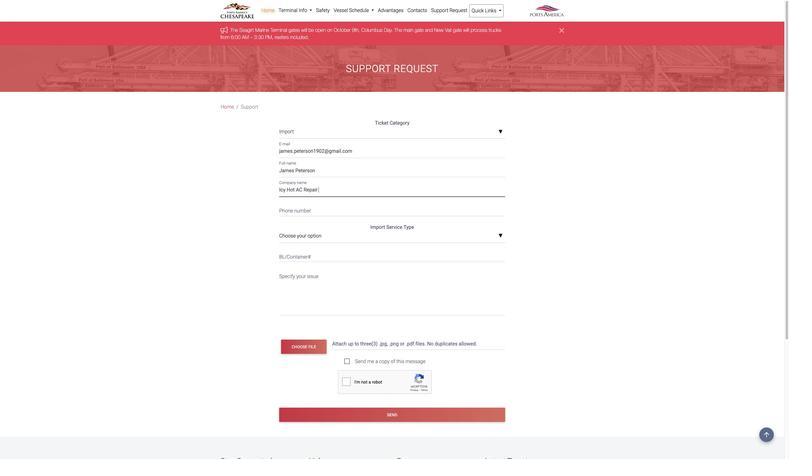 Task type: locate. For each thing, give the bounding box(es) containing it.
mail
[[283, 142, 290, 146]]

1 horizontal spatial the
[[395, 27, 402, 33]]

links
[[485, 8, 497, 14]]

import for import service type
[[371, 224, 385, 230]]

go to top image
[[760, 428, 774, 443]]

bullhorn image
[[221, 27, 230, 33]]

ticket
[[375, 120, 389, 126]]

name
[[287, 161, 296, 166], [297, 181, 307, 185]]

0 horizontal spatial gate
[[415, 27, 424, 33]]

0 vertical spatial name
[[287, 161, 296, 166]]

name right company
[[297, 181, 307, 185]]

name for company name
[[297, 181, 307, 185]]

your
[[297, 233, 307, 239], [297, 274, 306, 280]]

choose your option
[[279, 233, 322, 239]]

gate right vail
[[453, 27, 462, 33]]

Full name text field
[[279, 166, 506, 178]]

0 vertical spatial request
[[450, 7, 468, 13]]

▼ for choose your option
[[499, 234, 503, 239]]

1 vertical spatial home link
[[221, 104, 234, 111]]

marine
[[255, 27, 269, 33]]

1 vertical spatial your
[[297, 274, 306, 280]]

phone
[[279, 208, 293, 214]]

support
[[431, 7, 449, 13], [346, 63, 391, 75], [241, 104, 258, 110]]

will left be
[[301, 27, 307, 33]]

import up mail
[[279, 129, 294, 135]]

will left process
[[464, 27, 470, 33]]

0 vertical spatial ▼
[[499, 130, 503, 135]]

service
[[387, 224, 403, 230]]

1 horizontal spatial request
[[450, 7, 468, 13]]

me
[[368, 359, 374, 365]]

1 horizontal spatial import
[[371, 224, 385, 230]]

0 vertical spatial choose
[[279, 233, 296, 239]]

2 ▼ from the top
[[499, 234, 503, 239]]

2 horizontal spatial support
[[431, 7, 449, 13]]

0 horizontal spatial support
[[241, 104, 258, 110]]

file
[[309, 345, 316, 350]]

0 horizontal spatial request
[[394, 63, 439, 75]]

quick
[[472, 8, 484, 14]]

bl/container#
[[279, 254, 311, 260]]

vail
[[445, 27, 452, 33]]

your for choose
[[297, 233, 307, 239]]

1 horizontal spatial name
[[297, 181, 307, 185]]

0 vertical spatial support
[[431, 7, 449, 13]]

1 vertical spatial request
[[394, 63, 439, 75]]

home
[[262, 7, 275, 13], [221, 104, 234, 110]]

day.
[[384, 27, 393, 33]]

support request link
[[429, 4, 470, 17]]

terminal
[[279, 7, 298, 13], [271, 27, 287, 33]]

import service type
[[371, 224, 414, 230]]

3:30
[[254, 34, 264, 40]]

1 horizontal spatial gate
[[453, 27, 462, 33]]

6:00
[[231, 34, 241, 40]]

choose up bl/container#
[[279, 233, 296, 239]]

the right 'day.'
[[395, 27, 402, 33]]

full
[[279, 161, 286, 166]]

request
[[450, 7, 468, 13], [394, 63, 439, 75]]

the
[[230, 27, 238, 33], [395, 27, 402, 33]]

vessel
[[334, 7, 348, 13]]

pm,
[[265, 34, 274, 40]]

1 vertical spatial terminal
[[271, 27, 287, 33]]

support request
[[431, 7, 468, 13], [346, 63, 439, 75]]

info
[[299, 7, 307, 13]]

choose file
[[292, 345, 316, 350]]

2 the from the left
[[395, 27, 402, 33]]

trucks
[[489, 27, 502, 33]]

copy
[[380, 359, 390, 365]]

1 vertical spatial choose
[[292, 345, 308, 350]]

terminal up reefers
[[271, 27, 287, 33]]

1 horizontal spatial support
[[346, 63, 391, 75]]

E-mail email field
[[279, 146, 506, 158]]

1 vertical spatial ▼
[[499, 234, 503, 239]]

0 vertical spatial your
[[297, 233, 307, 239]]

new
[[434, 27, 444, 33]]

Attach up to three(3) .jpg, .png or .pdf files. No duplicates allowed. text field
[[332, 338, 507, 350]]

1 vertical spatial name
[[297, 181, 307, 185]]

choose left file
[[292, 345, 308, 350]]

home link
[[260, 4, 277, 17], [221, 104, 234, 111]]

9th,
[[352, 27, 360, 33]]

0 vertical spatial home link
[[260, 4, 277, 17]]

▼
[[499, 130, 503, 135], [499, 234, 503, 239]]

import left service
[[371, 224, 385, 230]]

gate left and
[[415, 27, 424, 33]]

2 gate from the left
[[453, 27, 462, 33]]

the up 6:00
[[230, 27, 238, 33]]

1 horizontal spatial will
[[464, 27, 470, 33]]

import
[[279, 129, 294, 135], [371, 224, 385, 230]]

2 will from the left
[[464, 27, 470, 33]]

choose
[[279, 233, 296, 239], [292, 345, 308, 350]]

your left the issue
[[297, 274, 306, 280]]

safety
[[316, 7, 330, 13]]

full name
[[279, 161, 296, 166]]

number
[[294, 208, 311, 214]]

seagirt
[[240, 27, 254, 33]]

1 horizontal spatial home
[[262, 7, 275, 13]]

am
[[242, 34, 249, 40]]

will
[[301, 27, 307, 33], [464, 27, 470, 33]]

1 ▼ from the top
[[499, 130, 503, 135]]

0 vertical spatial import
[[279, 129, 294, 135]]

your left 'option'
[[297, 233, 307, 239]]

choose for choose your option
[[279, 233, 296, 239]]

0 vertical spatial terminal
[[279, 7, 298, 13]]

name right full
[[287, 161, 296, 166]]

1 the from the left
[[230, 27, 238, 33]]

safety link
[[314, 4, 332, 17]]

1 vertical spatial home
[[221, 104, 234, 110]]

0 horizontal spatial will
[[301, 27, 307, 33]]

1 vertical spatial import
[[371, 224, 385, 230]]

send
[[387, 413, 398, 418]]

import for import
[[279, 129, 294, 135]]

on
[[327, 27, 333, 33]]

0 horizontal spatial the
[[230, 27, 238, 33]]

open
[[315, 27, 326, 33]]

0 horizontal spatial import
[[279, 129, 294, 135]]

contacts
[[408, 7, 427, 13]]

0 horizontal spatial name
[[287, 161, 296, 166]]

–
[[250, 34, 253, 40]]

terminal left info
[[279, 7, 298, 13]]

gate
[[415, 27, 424, 33], [453, 27, 462, 33]]



Task type: describe. For each thing, give the bounding box(es) containing it.
0 vertical spatial home
[[262, 7, 275, 13]]

a
[[376, 359, 378, 365]]

columbus
[[362, 27, 383, 33]]

and
[[425, 27, 433, 33]]

reefers
[[275, 34, 289, 40]]

issue
[[307, 274, 319, 280]]

Specify your issue text field
[[279, 270, 506, 316]]

process
[[471, 27, 488, 33]]

included.
[[290, 34, 309, 40]]

option
[[308, 233, 322, 239]]

1 will from the left
[[301, 27, 307, 33]]

this
[[397, 359, 405, 365]]

Company name text field
[[279, 185, 506, 197]]

vessel schedule link
[[332, 4, 376, 17]]

1 vertical spatial support request
[[346, 63, 439, 75]]

close image
[[560, 27, 564, 34]]

the seagirt marine terminal gates will be open on october 9th, columbus day. the main gate and new vail gate will process trucks from 6:00 am – 3:30 pm, reefers included.
[[221, 27, 502, 40]]

▼ for import
[[499, 130, 503, 135]]

category
[[390, 120, 410, 126]]

quick links
[[472, 8, 498, 14]]

specify your issue
[[279, 274, 319, 280]]

specify
[[279, 274, 295, 280]]

0 vertical spatial support request
[[431, 7, 468, 13]]

of
[[391, 359, 396, 365]]

Phone number text field
[[279, 204, 506, 216]]

schedule
[[349, 7, 369, 13]]

send button
[[279, 408, 506, 423]]

contacts link
[[406, 4, 429, 17]]

the seagirt marine terminal gates will be open on october 9th, columbus day. the main gate and new vail gate will process trucks from 6:00 am – 3:30 pm, reefers included. link
[[221, 27, 502, 40]]

terminal inside the seagirt marine terminal gates will be open on october 9th, columbus day. the main gate and new vail gate will process trucks from 6:00 am – 3:30 pm, reefers included.
[[271, 27, 287, 33]]

2 vertical spatial support
[[241, 104, 258, 110]]

gates
[[289, 27, 300, 33]]

phone number
[[279, 208, 311, 214]]

advantages
[[378, 7, 404, 13]]

1 vertical spatial support
[[346, 63, 391, 75]]

BL/Container# text field
[[279, 250, 506, 262]]

october
[[334, 27, 351, 33]]

e-
[[279, 142, 283, 146]]

quick links link
[[470, 4, 504, 17]]

your for specify
[[297, 274, 306, 280]]

vessel schedule
[[334, 7, 370, 13]]

company
[[279, 181, 296, 185]]

company name
[[279, 181, 307, 185]]

e-mail
[[279, 142, 290, 146]]

terminal info
[[279, 7, 309, 13]]

be
[[309, 27, 314, 33]]

main
[[404, 27, 414, 33]]

type
[[404, 224, 414, 230]]

0 horizontal spatial home
[[221, 104, 234, 110]]

1 horizontal spatial home link
[[260, 4, 277, 17]]

advantages link
[[376, 4, 406, 17]]

choose for choose file
[[292, 345, 308, 350]]

ticket category
[[375, 120, 410, 126]]

terminal info link
[[277, 4, 314, 17]]

name for full name
[[287, 161, 296, 166]]

message
[[406, 359, 426, 365]]

0 horizontal spatial home link
[[221, 104, 234, 111]]

1 gate from the left
[[415, 27, 424, 33]]

the seagirt marine terminal gates will be open on october 9th, columbus day. the main gate and new vail gate will process trucks from 6:00 am – 3:30 pm, reefers included. alert
[[0, 22, 785, 46]]

send me a copy of this message
[[355, 359, 426, 365]]

send
[[355, 359, 366, 365]]

from
[[221, 34, 230, 40]]



Task type: vqa. For each thing, say whether or not it's contained in the screenshot.
THE OPTION
yes



